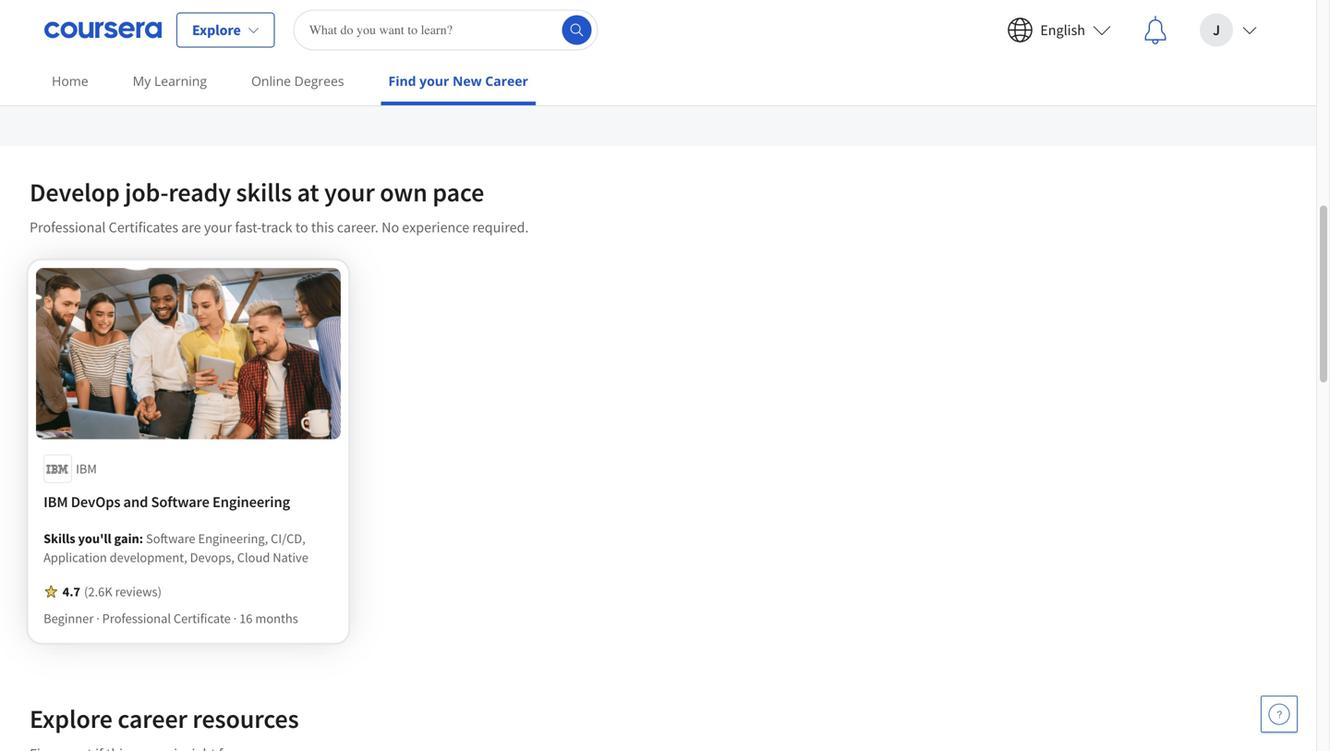 Task type: locate. For each thing, give the bounding box(es) containing it.
4.7
[[63, 583, 80, 600]]

certificates
[[109, 218, 178, 237]]

1 vertical spatial your
[[324, 176, 375, 208]]

explore left career
[[30, 703, 113, 735]]

job
[[169, 12, 188, 29], [710, 12, 729, 29]]

1 vertical spatial explore
[[30, 703, 113, 735]]

explore
[[192, 21, 241, 39], [30, 703, 113, 735]]

0 horizontal spatial ·
[[96, 610, 100, 627]]

find your new career
[[389, 72, 529, 90]]

are down ready
[[181, 218, 201, 237]]

are inside * median salary and job opening data are sourced from united states lightcast™ job postings report. data for job roles relevant to featured programs (7/1/2022 - 6/30/2023)
[[274, 12, 294, 29]]

are
[[274, 12, 294, 29], [181, 218, 201, 237]]

this
[[311, 218, 334, 237]]

ibm inside ibm devops and software engineering link
[[44, 493, 68, 512]]

1 horizontal spatial ibm
[[76, 461, 97, 478]]

for
[[689, 12, 707, 29]]

your up career.
[[324, 176, 375, 208]]

my learning link
[[125, 60, 214, 102]]

to
[[44, 34, 57, 51], [296, 218, 308, 237]]

j button
[[1186, 0, 1273, 60]]

coursera image
[[44, 15, 162, 45]]

4.7 (2.6k reviews)
[[63, 583, 162, 600]]

6/30/2023)
[[246, 34, 311, 51]]

find your new career link
[[381, 60, 536, 105]]

find
[[389, 72, 416, 90]]

None search field
[[294, 10, 599, 50]]

and up programs
[[143, 12, 166, 29]]

j
[[1214, 21, 1221, 39]]

explore left data
[[192, 21, 241, 39]]

professional
[[30, 218, 106, 237], [102, 610, 171, 627]]

0 horizontal spatial your
[[204, 218, 232, 237]]

1 vertical spatial ibm
[[44, 493, 68, 512]]

you'll
[[78, 530, 112, 547]]

0 horizontal spatial ibm
[[44, 493, 68, 512]]

ibm
[[76, 461, 97, 478], [44, 493, 68, 512]]

months
[[255, 610, 298, 627]]

job right for
[[710, 12, 729, 29]]

0 vertical spatial and
[[143, 12, 166, 29]]

·
[[96, 610, 100, 627], [234, 610, 237, 627]]

and
[[143, 12, 166, 29], [123, 493, 148, 512]]

· down (2.6k
[[96, 610, 100, 627]]

your left the fast-
[[204, 218, 232, 237]]

job
[[533, 12, 552, 29]]

development,
[[110, 549, 187, 566]]

your
[[420, 72, 449, 90], [324, 176, 375, 208], [204, 218, 232, 237]]

0 vertical spatial explore
[[192, 21, 241, 39]]

data
[[244, 12, 271, 29]]

home link
[[44, 60, 96, 102]]

your right find
[[420, 72, 449, 90]]

software up development,
[[146, 530, 196, 547]]

(7/1/2022
[[177, 34, 235, 51]]

and up :
[[123, 493, 148, 512]]

0 vertical spatial professional
[[30, 218, 106, 237]]

pace
[[433, 176, 484, 208]]

job up (7/1/2022
[[169, 12, 188, 29]]

1 horizontal spatial ·
[[234, 610, 237, 627]]

reviews)
[[115, 583, 162, 600]]

0 vertical spatial ibm
[[76, 461, 97, 478]]

1 vertical spatial are
[[181, 218, 201, 237]]

16
[[240, 610, 253, 627]]

my
[[133, 72, 151, 90]]

application
[[44, 549, 107, 566]]

1 horizontal spatial explore
[[192, 21, 241, 39]]

0 horizontal spatial explore
[[30, 703, 113, 735]]

degrees
[[295, 72, 344, 90]]

to down the *
[[44, 34, 57, 51]]

professional down reviews)
[[102, 610, 171, 627]]

(2.6k
[[84, 583, 112, 600]]

1 horizontal spatial are
[[274, 12, 294, 29]]

united
[[382, 12, 422, 29]]

new
[[453, 72, 482, 90]]

career
[[485, 72, 529, 90]]

fast-
[[235, 218, 261, 237]]

engineering
[[213, 493, 290, 512]]

explore inside dropdown button
[[192, 21, 241, 39]]

1 · from the left
[[96, 610, 100, 627]]

0 horizontal spatial are
[[181, 218, 201, 237]]

english button
[[993, 0, 1127, 60]]

skills
[[236, 176, 292, 208]]

professional down develop
[[30, 218, 106, 237]]

ibm devops and software engineering link
[[44, 491, 333, 514]]

software up software engineering, ci/cd, application development, devops, cloud native
[[151, 493, 210, 512]]

0 horizontal spatial to
[[44, 34, 57, 51]]

explore for explore
[[192, 21, 241, 39]]

and inside * median salary and job opening data are sourced from united states lightcast™ job postings report. data for job roles relevant to featured programs (7/1/2022 - 6/30/2023)
[[143, 12, 166, 29]]

ibm up the skills
[[44, 493, 68, 512]]

sourced
[[297, 12, 346, 29]]

0 vertical spatial your
[[420, 72, 449, 90]]

develop
[[30, 176, 120, 208]]

job-
[[125, 176, 169, 208]]

1 horizontal spatial job
[[710, 12, 729, 29]]

professional certificates are your fast-track to this career. no experience required.
[[30, 218, 529, 237]]

to left this
[[296, 218, 308, 237]]

0 vertical spatial are
[[274, 12, 294, 29]]

1 horizontal spatial to
[[296, 218, 308, 237]]

ibm for ibm
[[76, 461, 97, 478]]

explore button
[[177, 12, 275, 48]]

career
[[118, 703, 188, 735]]

lightcast™
[[466, 12, 530, 29]]

0 vertical spatial to
[[44, 34, 57, 51]]

· left 16
[[234, 610, 237, 627]]

0 horizontal spatial job
[[169, 12, 188, 29]]

1 vertical spatial software
[[146, 530, 196, 547]]

skills you'll gain :
[[44, 530, 146, 547]]

ibm up devops
[[76, 461, 97, 478]]

software engineering, ci/cd, application development, devops, cloud native
[[44, 530, 309, 566]]

2 horizontal spatial your
[[420, 72, 449, 90]]

online
[[251, 72, 291, 90]]

1 vertical spatial to
[[296, 218, 308, 237]]

from
[[349, 12, 379, 29]]

are up 6/30/2023)
[[274, 12, 294, 29]]

software
[[151, 493, 210, 512], [146, 530, 196, 547]]



Task type: describe. For each thing, give the bounding box(es) containing it.
postings
[[556, 12, 607, 29]]

salary
[[104, 12, 139, 29]]

2 vertical spatial your
[[204, 218, 232, 237]]

opening
[[191, 12, 241, 29]]

states
[[426, 12, 463, 29]]

experience
[[402, 218, 470, 237]]

data
[[658, 12, 686, 29]]

skills
[[44, 530, 75, 547]]

explore for explore career resources
[[30, 703, 113, 735]]

learning
[[154, 72, 207, 90]]

required.
[[473, 218, 529, 237]]

online degrees link
[[244, 60, 352, 102]]

engineering,
[[198, 530, 268, 547]]

ci/cd,
[[271, 530, 306, 547]]

develop job-ready skills at your own pace
[[30, 176, 484, 208]]

programs
[[115, 34, 174, 51]]

english
[[1041, 21, 1086, 39]]

gain
[[114, 530, 139, 547]]

What do you want to learn? text field
[[294, 10, 599, 50]]

no
[[382, 218, 399, 237]]

certificate
[[174, 610, 231, 627]]

ibm devops and software engineering
[[44, 493, 290, 512]]

at
[[297, 176, 319, 208]]

median
[[55, 12, 100, 29]]

devops
[[71, 493, 120, 512]]

beginner
[[44, 610, 94, 627]]

cloud
[[237, 549, 270, 566]]

2 · from the left
[[234, 610, 237, 627]]

explore career resources
[[30, 703, 299, 735]]

:
[[139, 530, 143, 547]]

1 vertical spatial and
[[123, 493, 148, 512]]

devops,
[[190, 549, 235, 566]]

1 job from the left
[[169, 12, 188, 29]]

own
[[380, 176, 428, 208]]

native
[[273, 549, 309, 566]]

roles
[[732, 12, 762, 29]]

featured
[[60, 34, 112, 51]]

home
[[52, 72, 88, 90]]

-
[[239, 34, 243, 51]]

ibm for ibm devops and software engineering
[[44, 493, 68, 512]]

help center image
[[1269, 703, 1291, 725]]

1 vertical spatial professional
[[102, 610, 171, 627]]

relevant
[[766, 12, 815, 29]]

0 vertical spatial software
[[151, 493, 210, 512]]

* median salary and job opening data are sourced from united states lightcast™ job postings report. data for job roles relevant to featured programs (7/1/2022 - 6/30/2023)
[[44, 12, 815, 51]]

resources
[[193, 703, 299, 735]]

online degrees
[[251, 72, 344, 90]]

software inside software engineering, ci/cd, application development, devops, cloud native
[[146, 530, 196, 547]]

*
[[44, 12, 52, 29]]

career.
[[337, 218, 379, 237]]

2 job from the left
[[710, 12, 729, 29]]

ready
[[169, 176, 231, 208]]

report.
[[610, 12, 654, 29]]

1 horizontal spatial your
[[324, 176, 375, 208]]

beginner · professional certificate · 16 months
[[44, 610, 298, 627]]

my learning
[[133, 72, 207, 90]]

to inside * median salary and job opening data are sourced from united states lightcast™ job postings report. data for job roles relevant to featured programs (7/1/2022 - 6/30/2023)
[[44, 34, 57, 51]]

track
[[261, 218, 293, 237]]



Task type: vqa. For each thing, say whether or not it's contained in the screenshot.
FIRST STEP KOREAN IMAGE
no



